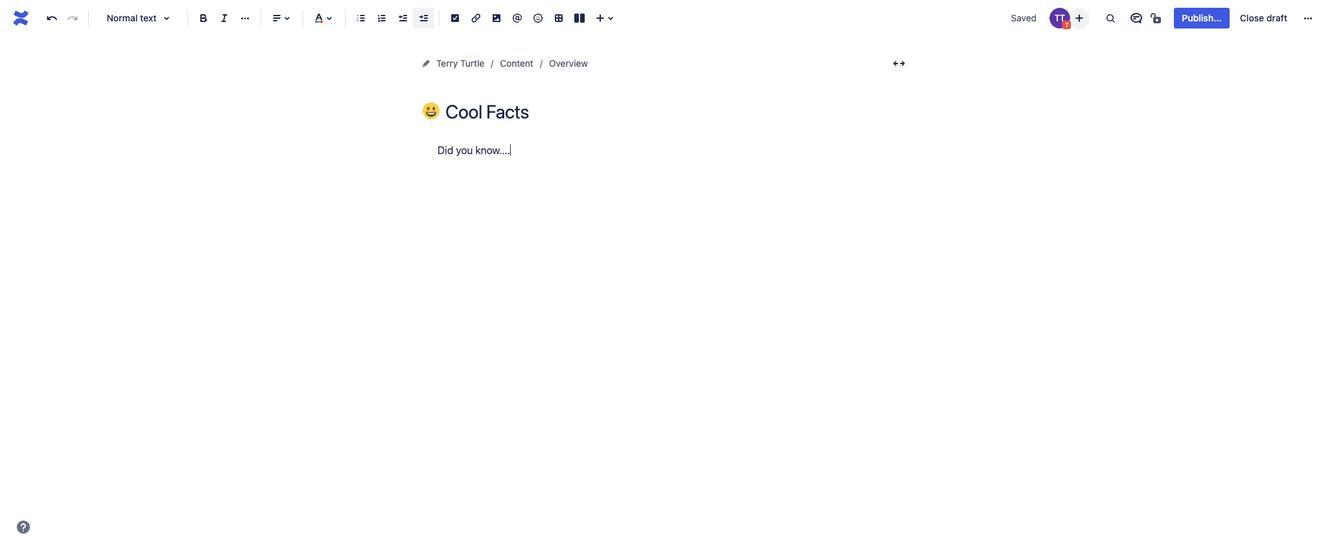 Task type: vqa. For each thing, say whether or not it's contained in the screenshot.
Find and replace image
yes



Task type: locate. For each thing, give the bounding box(es) containing it.
outdent ⇧tab image
[[395, 10, 411, 26]]

publish... button
[[1175, 8, 1230, 29]]

close draft button
[[1233, 8, 1296, 29]]

no restrictions image
[[1150, 10, 1166, 26]]

mention image
[[510, 10, 525, 26]]

you
[[456, 145, 473, 156]]

help image
[[16, 520, 31, 536]]

did you know….
[[438, 145, 511, 156]]

bold ⌘b image
[[196, 10, 211, 26]]

Main content area, start typing to enter text. text field
[[418, 142, 911, 160]]

terry turtle link
[[437, 56, 485, 71]]

numbered list ⌘⇧7 image
[[374, 10, 390, 26]]

redo ⌘⇧z image
[[65, 10, 80, 26]]

indent tab image
[[416, 10, 431, 26]]

close
[[1241, 12, 1265, 23]]

add image, video, or file image
[[489, 10, 505, 26]]

italic ⌘i image
[[217, 10, 232, 26]]

comment icon image
[[1130, 10, 1145, 26]]

content
[[500, 58, 534, 69]]

overview link
[[549, 56, 588, 71]]

normal text button
[[94, 4, 182, 32]]

confluence image
[[10, 8, 31, 29], [10, 8, 31, 29]]

invite to edit image
[[1072, 10, 1088, 26]]

table image
[[551, 10, 567, 26]]

emoji image
[[531, 10, 546, 26]]

know….
[[476, 145, 511, 156]]



Task type: describe. For each thing, give the bounding box(es) containing it.
terry
[[437, 58, 458, 69]]

close draft
[[1241, 12, 1288, 23]]

move this page image
[[421, 58, 431, 69]]

bullet list ⌘⇧8 image
[[354, 10, 369, 26]]

undo ⌘z image
[[44, 10, 60, 26]]

did
[[438, 145, 454, 156]]

:grinning: image
[[423, 102, 440, 119]]

overview
[[549, 58, 588, 69]]

:grinning: image
[[423, 102, 440, 119]]

draft
[[1267, 12, 1288, 23]]

action item image
[[448, 10, 463, 26]]

text
[[140, 12, 157, 23]]

find and replace image
[[1104, 10, 1119, 26]]

link image
[[468, 10, 484, 26]]

normal text
[[107, 12, 157, 23]]

normal
[[107, 12, 138, 23]]

make page full-width image
[[892, 56, 907, 71]]

terry turtle
[[437, 58, 485, 69]]

terry turtle image
[[1050, 8, 1071, 29]]

more image
[[1301, 10, 1317, 26]]

turtle
[[461, 58, 485, 69]]

layouts image
[[572, 10, 588, 26]]

content link
[[500, 56, 534, 71]]

saved
[[1012, 12, 1037, 23]]

more formatting image
[[237, 10, 253, 26]]

publish...
[[1183, 12, 1223, 23]]

Give this page a title text field
[[446, 101, 911, 123]]

align left image
[[269, 10, 285, 26]]



